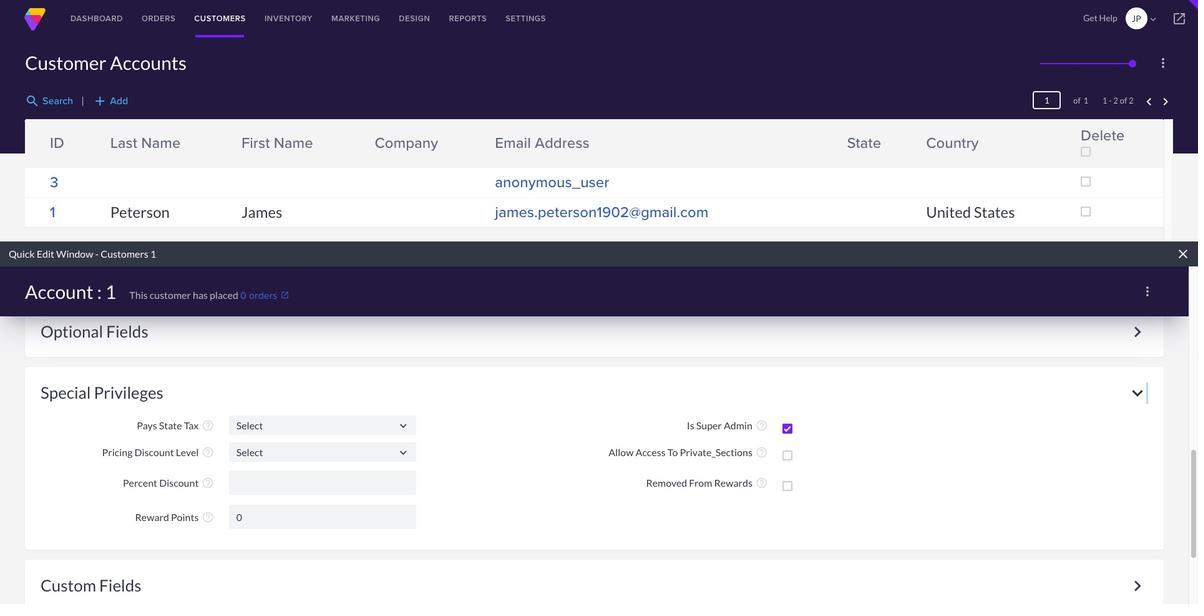 Task type: vqa. For each thing, say whether or not it's contained in the screenshot.
Last Name link
yes



Task type: describe. For each thing, give the bounding box(es) containing it.
1 left 1 - 2 of 2
[[1084, 96, 1089, 106]]

 for last
[[102, 142, 113, 153]]

0 horizontal spatial -
[[95, 248, 99, 260]]

quick edit window - customers 1
[[9, 248, 156, 260]]

anonymous_user
[[495, 171, 610, 193]]

james.peterson1902@gmail.com link
[[495, 201, 709, 223]]

country link
[[927, 132, 979, 154]]

1 2 from the left
[[1114, 96, 1119, 106]]

orders
[[142, 12, 176, 24]]

settings
[[506, 12, 546, 24]]

 link for country
[[917, 135, 930, 146]]

 link for email
[[486, 135, 498, 146]]

first
[[242, 132, 270, 154]]

keyboard_arrow_left link
[[1142, 94, 1157, 109]]

company link
[[375, 132, 438, 154]]

|
[[81, 94, 84, 106]]

id link
[[50, 132, 64, 154]]

 link for company
[[366, 142, 378, 153]]

mode_editedit









company element
[[369, 119, 489, 167]]

delete
[[1081, 124, 1125, 146]]

customer
[[25, 51, 106, 74]]

address
[[535, 132, 590, 154]]

country
[[927, 132, 979, 154]]

 link for country
[[917, 142, 930, 153]]

james.peterson1902@gmail.com
[[495, 201, 709, 223]]

id
[[50, 132, 64, 154]]

design
[[399, 12, 430, 24]]

first name link
[[242, 132, 313, 154]]

3
[[50, 171, 58, 193]]

mode_editedit









last name element
[[104, 119, 235, 167]]

  country
[[918, 132, 979, 154]]

mode_editedit









country element
[[920, 119, 1075, 167]]

marketing
[[331, 12, 380, 24]]

name for last name
[[141, 132, 181, 154]]

add add
[[93, 94, 128, 109]]

more_vert button
[[1154, 53, 1174, 73]]

quick
[[9, 248, 35, 260]]

1 link
[[50, 201, 55, 223]]

 for company
[[366, 135, 377, 146]]

dashboard link
[[61, 0, 132, 37]]

last
[[110, 132, 137, 154]]

 for email
[[487, 142, 498, 153]]

of 1
[[1065, 96, 1089, 106]]

united states
[[927, 203, 1015, 221]]

name for first name
[[274, 132, 313, 154]]

 link for first
[[232, 135, 245, 146]]

clear
[[1176, 247, 1191, 262]]

  company
[[366, 132, 438, 154]]

1 down 'peterson'
[[150, 248, 156, 260]]

mode_editedit









email address element
[[489, 119, 841, 167]]

 for company
[[366, 142, 377, 153]]

inventory
[[265, 12, 313, 24]]

 for state
[[839, 142, 850, 153]]

email address link
[[495, 132, 590, 154]]

  first name
[[233, 132, 313, 154]]

 for email
[[487, 135, 498, 146]]

 for country
[[918, 142, 929, 153]]



Task type: locate. For each thing, give the bounding box(es) containing it.
None text field
[[1033, 91, 1061, 109]]

customers down 'peterson'
[[101, 248, 148, 260]]

3  link from the left
[[366, 135, 378, 146]]

keyboard_arrow_right link
[[1159, 94, 1174, 109]]

of left keyboard_arrow_left
[[1120, 96, 1128, 106]]

1 down 3 at the left
[[50, 201, 55, 223]]

customers
[[194, 12, 246, 24], [101, 248, 148, 260]]

 link
[[101, 135, 113, 146], [232, 135, 245, 146], [366, 135, 378, 146], [486, 135, 498, 146], [838, 135, 851, 146], [917, 135, 930, 146]]

mode_editedit









state element
[[841, 119, 920, 167]]

1  from the left
[[102, 135, 113, 146]]

last name link
[[110, 132, 181, 154]]

1 vertical spatial -
[[95, 248, 99, 260]]

help
[[1100, 12, 1118, 23]]

2  from the left
[[233, 142, 244, 153]]

 link for email
[[486, 142, 498, 153]]

name right last
[[141, 132, 181, 154]]

jp
[[1132, 13, 1142, 24]]

6  from the left
[[918, 135, 929, 146]]

2  link from the left
[[232, 142, 245, 153]]

name
[[141, 132, 181, 154], [274, 132, 313, 154]]

mode_editedit









first name element
[[235, 119, 369, 167]]


[[1172, 11, 1187, 26]]

4  from the left
[[487, 135, 498, 146]]

 inside   email address
[[487, 135, 498, 146]]

of left 1 - 2 of 2
[[1074, 96, 1081, 106]]

 link for first
[[232, 142, 245, 153]]

 link for state
[[838, 142, 851, 153]]

- right of 1
[[1109, 96, 1112, 106]]

united
[[927, 203, 971, 221]]

1 of from the left
[[1074, 96, 1081, 106]]

 for last
[[102, 135, 113, 146]]

2  link from the left
[[232, 135, 245, 146]]

1 right of 1
[[1103, 96, 1108, 106]]

keyboard_arrow_left
[[1142, 94, 1157, 109]]

email
[[495, 132, 531, 154]]

 inside   country
[[918, 142, 929, 153]]

peterson
[[110, 203, 170, 221]]

james
[[242, 203, 282, 221]]

accounts
[[110, 51, 187, 74]]

2 name from the left
[[274, 132, 313, 154]]

 inside   company
[[366, 142, 377, 153]]

 link for company
[[366, 135, 378, 146]]






id element
[[25, 119, 104, 167]]

1 horizontal spatial name
[[274, 132, 313, 154]]

reports
[[449, 12, 487, 24]]

- right the window
[[95, 248, 99, 260]]

3  from the left
[[366, 135, 377, 146]]

-
[[1109, 96, 1112, 106], [95, 248, 99, 260]]

5  link from the left
[[838, 135, 851, 146]]

0 horizontal spatial customers
[[101, 248, 148, 260]]

1 horizontal spatial -
[[1109, 96, 1112, 106]]

 inside   last name
[[102, 142, 113, 153]]

keyboard_arrow_right
[[1159, 94, 1174, 109]]


[[1148, 14, 1159, 25]]

edit
[[37, 248, 54, 260]]

0 horizontal spatial of
[[1074, 96, 1081, 106]]

 link for last
[[101, 142, 113, 153]]

search
[[42, 94, 73, 108]]

window
[[56, 248, 93, 260]]

 for country
[[918, 135, 929, 146]]

search
[[25, 94, 40, 109]]


[[102, 142, 113, 153], [233, 142, 244, 153], [366, 142, 377, 153], [487, 142, 498, 153], [839, 142, 850, 153], [918, 142, 929, 153]]

1 horizontal spatial of
[[1120, 96, 1128, 106]]

customers right orders
[[194, 12, 246, 24]]

name right first at the left top of page
[[274, 132, 313, 154]]


[[102, 135, 113, 146], [233, 135, 244, 146], [366, 135, 377, 146], [487, 135, 498, 146], [839, 135, 850, 146], [918, 135, 929, 146]]

keyboard_arrow_left keyboard_arrow_right
[[1142, 94, 1174, 109]]

2
[[1114, 96, 1119, 106], [1129, 96, 1134, 106]]

6  from the left
[[918, 142, 929, 153]]

4  link from the left
[[486, 135, 498, 146]]

 link for last
[[101, 135, 113, 146]]

 link
[[1161, 0, 1199, 37]]

 inside   email address
[[487, 142, 498, 153]]

anonymous_user link
[[495, 171, 610, 193]]

of
[[1074, 96, 1081, 106], [1120, 96, 1128, 106]]

 inside   first name
[[233, 135, 244, 146]]

3 link
[[50, 171, 58, 193]]

 for state
[[839, 135, 850, 146]]

 for first
[[233, 135, 244, 146]]

customer accounts
[[25, 51, 187, 74]]

3  from the left
[[366, 142, 377, 153]]

1 vertical spatial customers
[[101, 248, 148, 260]]

0 vertical spatial customers
[[194, 12, 246, 24]]

states
[[974, 203, 1015, 221]]

1  link from the left
[[101, 142, 113, 153]]

2 2 from the left
[[1129, 96, 1134, 106]]

1 horizontal spatial 2
[[1129, 96, 1134, 106]]

4  link from the left
[[486, 142, 498, 153]]

 inside "  state"
[[839, 135, 850, 146]]

  state
[[839, 132, 882, 154]]

 inside   country
[[918, 135, 929, 146]]

state
[[847, 132, 882, 154]]

1 horizontal spatial customers
[[194, 12, 246, 24]]

6  link from the left
[[917, 135, 930, 146]]

get help
[[1084, 12, 1118, 23]]

get
[[1084, 12, 1098, 23]]

company
[[375, 132, 438, 154]]

more_vert
[[1156, 56, 1171, 71]]

 inside   first name
[[233, 142, 244, 153]]

search search
[[25, 94, 73, 109]]

 for first
[[233, 142, 244, 153]]

 link for state
[[838, 135, 851, 146]]

1 - 2 of 2
[[1103, 96, 1134, 106]]

5  link from the left
[[838, 142, 851, 153]]

0 horizontal spatial 2
[[1114, 96, 1119, 106]]

3  link from the left
[[366, 142, 378, 153]]

5  from the left
[[839, 135, 850, 146]]

  last name
[[102, 132, 181, 154]]

 inside "  state"
[[839, 142, 850, 153]]

add
[[110, 94, 128, 108]]

2 of from the left
[[1120, 96, 1128, 106]]

1  from the left
[[102, 142, 113, 153]]

 inside   last name
[[102, 135, 113, 146]]

6  link from the left
[[917, 142, 930, 153]]

  email address
[[487, 132, 590, 154]]

add
[[93, 94, 108, 109]]

1
[[1084, 96, 1089, 106], [1103, 96, 1108, 106], [50, 201, 55, 223], [150, 248, 156, 260]]

0 vertical spatial -
[[1109, 96, 1112, 106]]

1  link from the left
[[101, 135, 113, 146]]

0 horizontal spatial name
[[141, 132, 181, 154]]

 link
[[101, 142, 113, 153], [232, 142, 245, 153], [366, 142, 378, 153], [486, 142, 498, 153], [838, 142, 851, 153], [917, 142, 930, 153]]

4  from the left
[[487, 142, 498, 153]]

2  from the left
[[233, 135, 244, 146]]

state link
[[847, 132, 882, 154]]

delete element
[[1075, 119, 1164, 167]]

5  from the left
[[839, 142, 850, 153]]

1 name from the left
[[141, 132, 181, 154]]

 inside   company
[[366, 135, 377, 146]]

dashboard
[[71, 12, 123, 24]]



